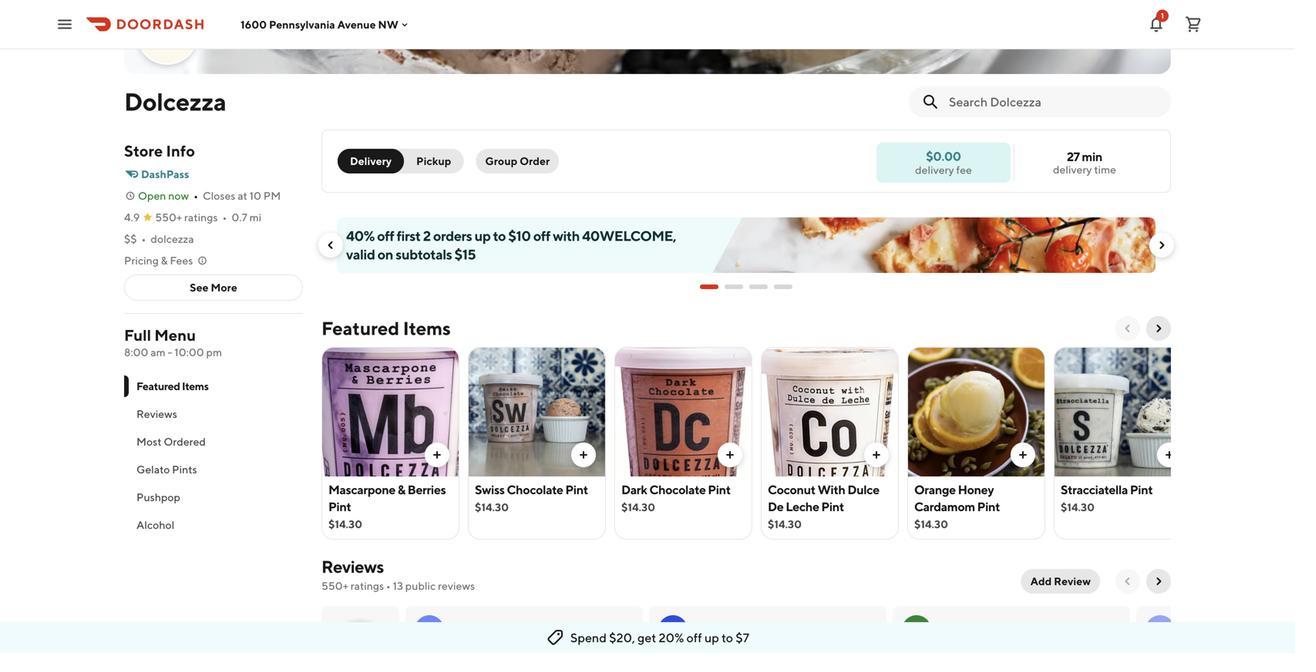 Task type: describe. For each thing, give the bounding box(es) containing it.
get
[[638, 631, 657, 645]]

dolcezza
[[124, 87, 226, 116]]

orange
[[915, 482, 956, 497]]

2
[[423, 228, 431, 244]]

stracciatella
[[1061, 482, 1128, 497]]

mascarpone
[[329, 482, 396, 497]]

time
[[1095, 163, 1117, 176]]

reviews
[[438, 580, 475, 592]]

pricing & fees button
[[124, 253, 208, 268]]

$7
[[736, 631, 750, 645]]

$$
[[124, 233, 137, 245]]

chocolate for swiss
[[507, 482, 563, 497]]

swiss chocolate pint $14.30
[[475, 482, 588, 514]]

min
[[1082, 149, 1103, 164]]

pm
[[264, 189, 281, 202]]

550+ inside reviews 550+ ratings • 13 public reviews
[[322, 580, 349, 592]]

info
[[166, 142, 195, 160]]

pints
[[172, 463, 197, 476]]

add review button
[[1022, 569, 1101, 594]]

see
[[190, 281, 209, 294]]

group order button
[[476, 149, 559, 174]]

& for mascarpone
[[398, 482, 406, 497]]

0.7
[[232, 211, 247, 224]]

40welcome,
[[582, 228, 677, 244]]

$14.30 inside 'dark chocolate pint $14.30'
[[622, 501, 656, 514]]

items inside heading
[[403, 317, 451, 339]]

i
[[986, 623, 989, 637]]

valid
[[346, 246, 375, 263]]

swiss chocolate pint image
[[469, 347, 605, 477]]

orange honey cardamom pint image
[[909, 347, 1045, 477]]

• right $$
[[142, 233, 146, 245]]

$14.30 inside stracciatella pint $14.30
[[1061, 501, 1095, 514]]

0 horizontal spatial featured items
[[137, 380, 209, 393]]

dolcezza
[[151, 233, 194, 245]]

8:00
[[124, 346, 148, 359]]

with
[[553, 228, 580, 244]]

notification bell image
[[1148, 15, 1166, 34]]

john
[[450, 623, 477, 637]]

orders
[[433, 228, 472, 244]]

1 horizontal spatial featured items
[[322, 317, 451, 339]]

group order
[[485, 155, 550, 167]]

reviews for reviews
[[137, 408, 177, 420]]

alcohol
[[137, 519, 175, 531]]

j
[[426, 622, 433, 638]]

mascarpone & berries pint $14.30
[[329, 482, 446, 531]]

alcohol button
[[124, 511, 303, 539]]

up for orders
[[475, 228, 491, 244]]

0 horizontal spatial previous button of carousel image
[[325, 239, 337, 251]]

orange honey cardamom pint $14.30
[[915, 482, 1000, 531]]

$14.30 inside swiss chocolate pint $14.30
[[475, 501, 509, 514]]

0 horizontal spatial featured
[[137, 380, 180, 393]]

2 horizontal spatial off
[[687, 631, 702, 645]]

gelato
[[137, 463, 170, 476]]

group
[[485, 155, 518, 167]]

ratings inside reviews 550+ ratings • 13 public reviews
[[351, 580, 384, 592]]

dolcezza image
[[138, 5, 197, 63]]

$14.30 inside coconut with dulce de leche pint $14.30
[[768, 518, 802, 531]]

add review
[[1031, 575, 1091, 588]]

most ordered
[[137, 435, 206, 448]]

more
[[211, 281, 237, 294]]

pint inside swiss chocolate pint $14.30
[[566, 482, 588, 497]]

1600
[[241, 18, 267, 31]]

• closes at 10 pm
[[194, 189, 281, 202]]

order
[[520, 155, 550, 167]]

• right now
[[194, 189, 198, 202]]

next button of carousel image
[[1156, 239, 1169, 251]]

reviews for reviews 550+ ratings • 13 public reviews
[[322, 557, 384, 577]]

most ordered button
[[124, 428, 303, 456]]

0 horizontal spatial 550+
[[155, 211, 182, 224]]

spend $20, get 20% off up to $7
[[571, 631, 750, 645]]

dark
[[622, 482, 648, 497]]

pricing
[[124, 254, 159, 267]]

menu
[[154, 326, 196, 344]]

pricing & fees
[[124, 254, 193, 267]]

10:00
[[175, 346, 204, 359]]

1 horizontal spatial off
[[534, 228, 551, 244]]

$20,
[[609, 631, 635, 645]]

full
[[124, 326, 151, 344]]

delivery inside 27 min delivery time
[[1054, 163, 1093, 176]]

y
[[1156, 622, 1165, 638]]

coconut with dulce de leche pint $14.30
[[768, 482, 880, 531]]

b for j
[[480, 623, 488, 637]]

• left 0.7
[[222, 211, 227, 224]]

0 horizontal spatial ratings
[[184, 211, 218, 224]]

m
[[911, 622, 924, 638]]

Delivery radio
[[338, 149, 404, 174]]

next button of carousel image
[[1153, 322, 1165, 335]]

13
[[393, 580, 403, 592]]

am
[[151, 346, 166, 359]]

next image
[[1153, 575, 1165, 588]]

pint inside orange honey cardamom pint $14.30
[[978, 499, 1000, 514]]

add
[[1031, 575, 1052, 588]]

subtotals
[[396, 246, 452, 263]]

-
[[168, 346, 172, 359]]

order methods option group
[[338, 149, 464, 174]]

at
[[238, 189, 247, 202]]

mascarpone & berries pint image
[[322, 347, 459, 477]]

featured items heading
[[322, 316, 451, 341]]

dashpass
[[141, 168, 189, 180]]

fees
[[170, 254, 193, 267]]

pint inside coconut with dulce de leche pint $14.30
[[822, 499, 844, 514]]

select promotional banner element
[[700, 273, 793, 301]]



Task type: locate. For each thing, give the bounding box(es) containing it.
0 horizontal spatial reviews
[[137, 408, 177, 420]]

add item to cart image for mascarpone & berries pint
[[431, 449, 443, 461]]

20%
[[659, 631, 684, 645]]

coconut with dulce de leche pint image
[[762, 347, 899, 477]]

0 vertical spatial previous button of carousel image
[[325, 239, 337, 251]]

550+
[[155, 211, 182, 224], [322, 580, 349, 592]]

avenue
[[338, 18, 376, 31]]

1 horizontal spatial 550+
[[322, 580, 349, 592]]

marjorie
[[938, 623, 983, 637]]

$14.30
[[475, 501, 509, 514], [622, 501, 656, 514], [1061, 501, 1095, 514], [329, 518, 363, 531], [768, 518, 802, 531], [915, 518, 949, 531]]

0 vertical spatial reviews
[[137, 408, 177, 420]]

0 horizontal spatial b
[[480, 623, 488, 637]]

pint left dark
[[566, 482, 588, 497]]

pint down with
[[822, 499, 844, 514]]

550+ ratings •
[[155, 211, 227, 224]]

$14.30 inside orange honey cardamom pint $14.30
[[915, 518, 949, 531]]

dark chocolate pint image
[[616, 347, 752, 477]]

gelato pints
[[137, 463, 197, 476]]

$14.30 down mascarpone
[[329, 518, 363, 531]]

$10
[[508, 228, 531, 244]]

& left berries
[[398, 482, 406, 497]]

see more
[[190, 281, 237, 294]]

b for a
[[724, 623, 732, 637]]

1600 pennsylvania avenue nw
[[241, 18, 399, 31]]

pint right stracciatella
[[1131, 482, 1153, 497]]

featured down valid
[[322, 317, 400, 339]]

delivery left "fee"
[[916, 164, 955, 176]]

0 vertical spatial featured items
[[322, 317, 451, 339]]

up inside 40% off first 2 orders up to $10 off with 40welcome, valid on subtotals $15
[[475, 228, 491, 244]]

0 horizontal spatial &
[[161, 254, 168, 267]]

dark chocolate pint $14.30
[[622, 482, 731, 514]]

Item Search search field
[[949, 93, 1159, 110]]

previous button of carousel image
[[325, 239, 337, 251], [1122, 322, 1135, 335]]

off right a
[[687, 631, 702, 645]]

off right $10
[[534, 228, 551, 244]]

pint inside mascarpone & berries pint $14.30
[[329, 499, 351, 514]]

1 horizontal spatial featured
[[322, 317, 400, 339]]

featured inside heading
[[322, 317, 400, 339]]

$$ • dolcezza
[[124, 233, 194, 245]]

$0.00 delivery fee
[[916, 149, 973, 176]]

Pickup radio
[[395, 149, 464, 174]]

• left 13
[[386, 580, 391, 592]]

10
[[250, 189, 261, 202]]

1 horizontal spatial up
[[705, 631, 719, 645]]

27 min delivery time
[[1054, 149, 1117, 176]]

1 horizontal spatial ratings
[[351, 580, 384, 592]]

0 horizontal spatial off
[[377, 228, 394, 244]]

items up reviews button at the left of page
[[182, 380, 209, 393]]

$14.30 down swiss
[[475, 501, 509, 514]]

chocolate right swiss
[[507, 482, 563, 497]]

spend
[[571, 631, 607, 645]]

previous button of carousel image left 40%
[[325, 239, 337, 251]]

pint down add item to cart icon
[[708, 482, 731, 497]]

see more button
[[125, 275, 302, 300]]

1 chocolate from the left
[[507, 482, 563, 497]]

to for $7
[[722, 631, 734, 645]]

now
[[168, 189, 189, 202]]

add item to cart image for stracciatella pint
[[1164, 449, 1176, 461]]

chocolate inside swiss chocolate pint $14.30
[[507, 482, 563, 497]]

27
[[1067, 149, 1080, 164]]

pickup
[[417, 155, 452, 167]]

& inside button
[[161, 254, 168, 267]]

featured down the am
[[137, 380, 180, 393]]

marjorie i
[[938, 623, 989, 637]]

1 horizontal spatial b
[[724, 623, 732, 637]]

chocolate for dark
[[650, 482, 706, 497]]

chocolate right dark
[[650, 482, 706, 497]]

add item to cart image
[[724, 449, 737, 461]]

add item to cart image
[[431, 449, 443, 461], [578, 449, 590, 461], [871, 449, 883, 461], [1017, 449, 1030, 461], [1164, 449, 1176, 461]]

& for pricing
[[161, 254, 168, 267]]

stracciatella pint $14.30
[[1061, 482, 1153, 514]]

add item to cart image for swiss chocolate pint
[[578, 449, 590, 461]]

3 add item to cart image from the left
[[871, 449, 883, 461]]

0 horizontal spatial chocolate
[[507, 482, 563, 497]]

add item to cart image for coconut with dulce de leche pint
[[871, 449, 883, 461]]

swiss
[[475, 482, 505, 497]]

1 horizontal spatial to
[[722, 631, 734, 645]]

pushpop
[[137, 491, 180, 504]]

delivery
[[350, 155, 392, 167]]

previous button of carousel image left next button of carousel icon
[[1122, 322, 1135, 335]]

1 add item to cart image from the left
[[431, 449, 443, 461]]

$14.30 down de
[[768, 518, 802, 531]]

0 vertical spatial &
[[161, 254, 168, 267]]

reviews inside button
[[137, 408, 177, 420]]

1 vertical spatial ratings
[[351, 580, 384, 592]]

1
[[1162, 11, 1165, 20]]

550+ down reviews link
[[322, 580, 349, 592]]

1 vertical spatial featured items
[[137, 380, 209, 393]]

up left "$7"
[[705, 631, 719, 645]]

1 vertical spatial &
[[398, 482, 406, 497]]

0 horizontal spatial up
[[475, 228, 491, 244]]

reviews inside reviews 550+ ratings • 13 public reviews
[[322, 557, 384, 577]]

to inside 40% off first 2 orders up to $10 off with 40welcome, valid on subtotals $15
[[493, 228, 506, 244]]

reviews down mascarpone & berries pint $14.30
[[322, 557, 384, 577]]

stracciatella pint image
[[1055, 347, 1192, 477]]

chocolate
[[507, 482, 563, 497], [650, 482, 706, 497]]

& inside mascarpone & berries pint $14.30
[[398, 482, 406, 497]]

full menu 8:00 am - 10:00 pm
[[124, 326, 222, 359]]

550+ up the dolcezza on the top left of the page
[[155, 211, 182, 224]]

up up $15
[[475, 228, 491, 244]]

up for off
[[705, 631, 719, 645]]

b right john
[[480, 623, 488, 637]]

1 horizontal spatial reviews
[[322, 557, 384, 577]]

items
[[403, 317, 451, 339], [182, 380, 209, 393]]

featured items down -
[[137, 380, 209, 393]]

first
[[397, 228, 421, 244]]

reviews link
[[322, 557, 384, 577]]

review
[[1055, 575, 1091, 588]]

fee
[[957, 164, 973, 176]]

delivery inside $0.00 delivery fee
[[916, 164, 955, 176]]

gelato pints button
[[124, 456, 303, 484]]

4 add item to cart image from the left
[[1017, 449, 1030, 461]]

store info
[[124, 142, 195, 160]]

0 items, open order cart image
[[1185, 15, 1203, 34]]

nw
[[378, 18, 399, 31]]

leche
[[786, 499, 820, 514]]

public
[[406, 580, 436, 592]]

5 add item to cart image from the left
[[1164, 449, 1176, 461]]

delivery
[[1054, 163, 1093, 176], [916, 164, 955, 176]]

1 horizontal spatial delivery
[[1054, 163, 1093, 176]]

0 vertical spatial up
[[475, 228, 491, 244]]

& left fees
[[161, 254, 168, 267]]

b
[[480, 623, 488, 637], [724, 623, 732, 637]]

4.9
[[124, 211, 140, 224]]

1 vertical spatial up
[[705, 631, 719, 645]]

reviews
[[137, 408, 177, 420], [322, 557, 384, 577]]

most
[[137, 435, 162, 448]]

chocolate inside 'dark chocolate pint $14.30'
[[650, 482, 706, 497]]

0 horizontal spatial to
[[493, 228, 506, 244]]

ratings down the "closes"
[[184, 211, 218, 224]]

previous image
[[1122, 575, 1135, 588]]

pint
[[566, 482, 588, 497], [708, 482, 731, 497], [1131, 482, 1153, 497], [329, 499, 351, 514], [822, 499, 844, 514], [978, 499, 1000, 514]]

pushpop button
[[124, 484, 303, 511]]

on
[[378, 246, 393, 263]]

pennsylvania
[[269, 18, 335, 31]]

$14.30 inside mascarpone & berries pint $14.30
[[329, 518, 363, 531]]

&
[[161, 254, 168, 267], [398, 482, 406, 497]]

$14.30 down the cardamom
[[915, 518, 949, 531]]

featured items down on
[[322, 317, 451, 339]]

1 vertical spatial featured
[[137, 380, 180, 393]]

2 chocolate from the left
[[650, 482, 706, 497]]

$15
[[455, 246, 476, 263]]

pint inside 'dark chocolate pint $14.30'
[[708, 482, 731, 497]]

1 horizontal spatial items
[[403, 317, 451, 339]]

coconut
[[768, 482, 816, 497]]

asha b
[[694, 623, 732, 637]]

40% off first 2 orders up to $10 off with 40welcome, valid on subtotals $15
[[346, 228, 677, 263]]

0 vertical spatial featured
[[322, 317, 400, 339]]

up
[[475, 228, 491, 244], [705, 631, 719, 645]]

to for $10
[[493, 228, 506, 244]]

mi
[[250, 211, 262, 224]]

2 add item to cart image from the left
[[578, 449, 590, 461]]

1 horizontal spatial previous button of carousel image
[[1122, 322, 1135, 335]]

1 vertical spatial 550+
[[322, 580, 349, 592]]

ratings
[[184, 211, 218, 224], [351, 580, 384, 592]]

0 vertical spatial ratings
[[184, 211, 218, 224]]

ratings down reviews link
[[351, 580, 384, 592]]

add item to cart image for orange honey cardamom pint
[[1017, 449, 1030, 461]]

1 vertical spatial previous button of carousel image
[[1122, 322, 1135, 335]]

0 vertical spatial items
[[403, 317, 451, 339]]

reviews button
[[124, 400, 303, 428]]

0 vertical spatial to
[[493, 228, 506, 244]]

to left "$7"
[[722, 631, 734, 645]]

with
[[818, 482, 846, 497]]

to left $10
[[493, 228, 506, 244]]

delivery left the time
[[1054, 163, 1093, 176]]

a
[[668, 622, 678, 638]]

2 b from the left
[[724, 623, 732, 637]]

open menu image
[[56, 15, 74, 34]]

items down subtotals
[[403, 317, 451, 339]]

• inside reviews 550+ ratings • 13 public reviews
[[386, 580, 391, 592]]

1 vertical spatial items
[[182, 380, 209, 393]]

cardamom
[[915, 499, 976, 514]]

0 vertical spatial 550+
[[155, 211, 182, 224]]

$14.30 down stracciatella
[[1061, 501, 1095, 514]]

1 b from the left
[[480, 623, 488, 637]]

1 vertical spatial reviews
[[322, 557, 384, 577]]

store
[[124, 142, 163, 160]]

pm
[[206, 346, 222, 359]]

pint down the honey
[[978, 499, 1000, 514]]

reviews up most
[[137, 408, 177, 420]]

pint down mascarpone
[[329, 499, 351, 514]]

featured
[[322, 317, 400, 339], [137, 380, 180, 393]]

1 horizontal spatial chocolate
[[650, 482, 706, 497]]

off up on
[[377, 228, 394, 244]]

honey
[[958, 482, 994, 497]]

1600 pennsylvania avenue nw button
[[241, 18, 411, 31]]

reviews 550+ ratings • 13 public reviews
[[322, 557, 475, 592]]

1 vertical spatial to
[[722, 631, 734, 645]]

0 horizontal spatial delivery
[[916, 164, 955, 176]]

open now
[[138, 189, 189, 202]]

ordered
[[164, 435, 206, 448]]

$14.30 down dark
[[622, 501, 656, 514]]

pint inside stracciatella pint $14.30
[[1131, 482, 1153, 497]]

john b
[[450, 623, 488, 637]]

0 horizontal spatial items
[[182, 380, 209, 393]]

berries
[[408, 482, 446, 497]]

b left "$7"
[[724, 623, 732, 637]]

1 horizontal spatial &
[[398, 482, 406, 497]]



Task type: vqa. For each thing, say whether or not it's contained in the screenshot.


